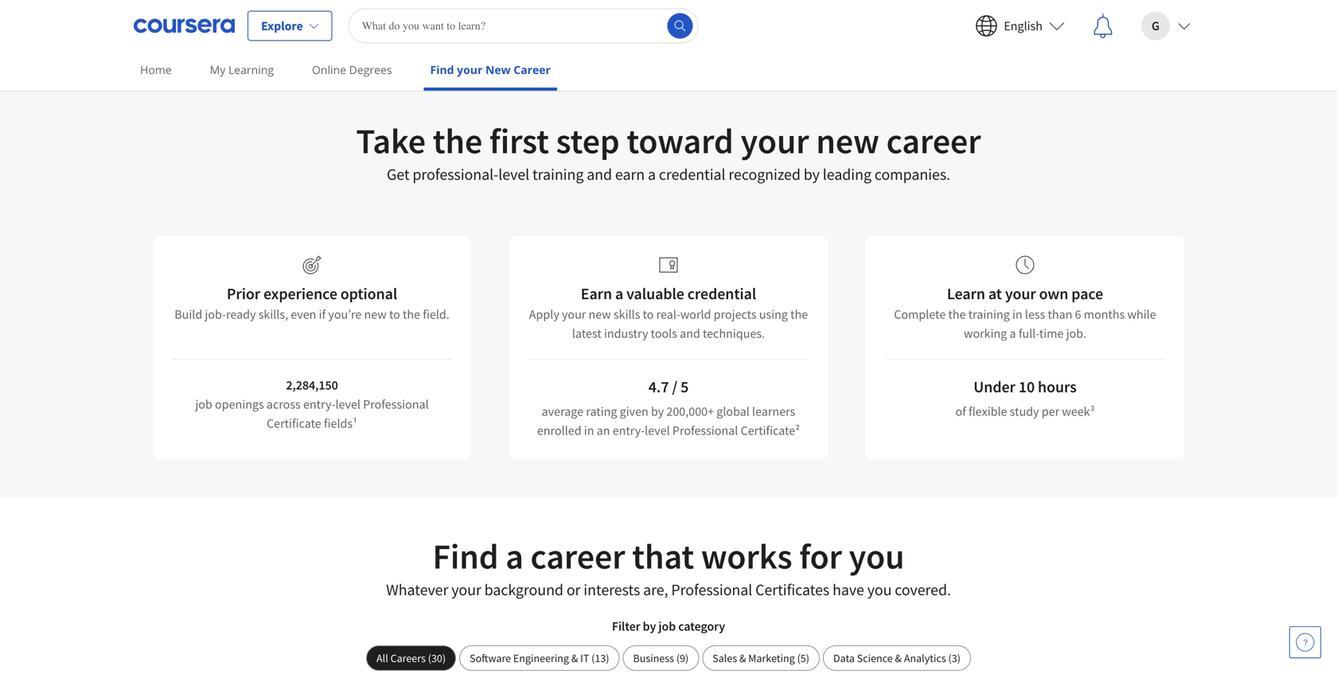 Task type: vqa. For each thing, say whether or not it's contained in the screenshot.


Task type: locate. For each thing, give the bounding box(es) containing it.
to inside 'earn a valuable credential apply your new skills to real-world projects using the latest industry tools and techniques.'
[[643, 307, 654, 323]]

0 vertical spatial entry-
[[303, 397, 336, 413]]

explore inside dropdown button
[[261, 18, 303, 34]]

0 vertical spatial level
[[499, 164, 530, 184]]

0 horizontal spatial in
[[584, 423, 594, 439]]

entry- down given
[[613, 423, 645, 439]]

& right sales
[[740, 651, 747, 666]]

tools
[[651, 326, 678, 342]]

level up fields¹
[[336, 397, 361, 413]]

0 vertical spatial and
[[587, 164, 612, 184]]

you right have
[[868, 580, 892, 600]]

certificate
[[267, 416, 322, 432]]

explore inside 'link'
[[96, 14, 138, 29]]

the
[[433, 119, 483, 163], [403, 307, 421, 323], [791, 307, 809, 323], [949, 307, 966, 323]]

the up professional-
[[433, 119, 483, 163]]

0 horizontal spatial training
[[533, 164, 584, 184]]

certificates
[[756, 580, 830, 600]]

and inside take the first step toward your new career get professional-level training and earn a credential recognized by leading companies.
[[587, 164, 612, 184]]

(5)
[[798, 651, 810, 666]]

career up the companies.
[[887, 119, 982, 163]]

1 vertical spatial you
[[868, 580, 892, 600]]

1 vertical spatial find
[[433, 534, 499, 579]]

0 vertical spatial professional
[[363, 397, 429, 413]]

& for software engineering & it (13)
[[572, 651, 578, 666]]

have
[[833, 580, 865, 600]]

to left 'real-' at the top of page
[[643, 307, 654, 323]]

careers inside 'link'
[[140, 14, 182, 29]]

& right the science
[[896, 651, 902, 666]]

2 horizontal spatial &
[[896, 651, 902, 666]]

1 & from the left
[[572, 651, 578, 666]]

your inside learn at your own pace complete the training in less than 6 months while working a full-time job.
[[1006, 284, 1037, 304]]

0 vertical spatial you
[[849, 534, 905, 579]]

2,284,150
[[286, 377, 338, 393]]

1 vertical spatial level
[[336, 397, 361, 413]]

new down earn
[[589, 307, 611, 323]]

a inside take the first step toward your new career get professional-level training and earn a credential recognized by leading companies.
[[648, 164, 656, 184]]

(30)
[[428, 651, 446, 666]]

1 horizontal spatial &
[[740, 651, 747, 666]]

level inside take the first step toward your new career get professional-level training and earn a credential recognized by leading companies.
[[499, 164, 530, 184]]

the inside 'earn a valuable credential apply your new skills to real-world projects using the latest industry tools and techniques.'
[[791, 307, 809, 323]]

careers for all
[[391, 651, 426, 666]]

All Careers (30) button
[[366, 646, 456, 671]]

Business (9) button
[[623, 646, 699, 671]]

data science & analytics (3)
[[834, 651, 961, 666]]

new for toward
[[817, 119, 880, 163]]

at
[[989, 284, 1003, 304]]

job up business (9)
[[659, 619, 676, 635]]

training inside learn at your own pace complete the training in less than 6 months while working a full-time job.
[[969, 307, 1010, 323]]

a inside "find a career that works for you whatever your background or interests are, professional certificates have you covered."
[[506, 534, 524, 579]]

1 horizontal spatial level
[[499, 164, 530, 184]]

1 horizontal spatial in
[[1013, 307, 1023, 323]]

1 horizontal spatial entry-
[[613, 423, 645, 439]]

techniques.
[[703, 326, 765, 342]]

& left it at the bottom left of the page
[[572, 651, 578, 666]]

career up "or" at left
[[531, 534, 626, 579]]

1 vertical spatial professional
[[673, 423, 739, 439]]

in
[[1013, 307, 1023, 323], [584, 423, 594, 439]]

0 horizontal spatial job
[[195, 397, 212, 413]]

professional inside 2,284,150 job openings across entry-level professional certificate fields¹
[[363, 397, 429, 413]]

0 horizontal spatial &
[[572, 651, 578, 666]]

the down learn at the right top of the page
[[949, 307, 966, 323]]

0 horizontal spatial level
[[336, 397, 361, 413]]

training down step
[[533, 164, 584, 184]]

real-
[[657, 307, 681, 323]]

average
[[542, 404, 584, 420]]

None search field
[[349, 8, 699, 43]]

0 horizontal spatial career
[[531, 534, 626, 579]]

careers
[[140, 14, 182, 29], [391, 651, 426, 666]]

0 vertical spatial careers
[[140, 14, 182, 29]]

entry- down 2,284,150
[[303, 397, 336, 413]]

2 vertical spatial professional
[[672, 580, 753, 600]]

hours
[[1039, 377, 1077, 397]]

online degrees link
[[306, 52, 399, 88]]

g button
[[1129, 0, 1204, 51]]

and left "earn"
[[587, 164, 612, 184]]

coursera image
[[134, 13, 235, 39]]

careers inside 'button'
[[391, 651, 426, 666]]

by right given
[[651, 404, 664, 420]]

new down optional
[[364, 307, 387, 323]]

optional
[[341, 284, 398, 304]]

1 horizontal spatial and
[[680, 326, 701, 342]]

in left the an
[[584, 423, 594, 439]]

1 vertical spatial and
[[680, 326, 701, 342]]

training
[[533, 164, 584, 184], [969, 307, 1010, 323]]

build
[[175, 307, 202, 323]]

2 vertical spatial level
[[645, 423, 670, 439]]

earn
[[581, 284, 613, 304]]

credential inside take the first step toward your new career get professional-level training and earn a credential recognized by leading companies.
[[659, 164, 726, 184]]

2 horizontal spatial new
[[817, 119, 880, 163]]

find
[[430, 62, 454, 77], [433, 534, 499, 579]]

explore up the home link
[[96, 14, 138, 29]]

0 vertical spatial in
[[1013, 307, 1023, 323]]

take the first step toward your new career get professional-level training and earn a credential recognized by leading companies.
[[356, 119, 982, 184]]

your up latest
[[562, 307, 586, 323]]

1 horizontal spatial careers
[[391, 651, 426, 666]]

a right "earn"
[[648, 164, 656, 184]]

new inside take the first step toward your new career get professional-level training and earn a credential recognized by leading companies.
[[817, 119, 880, 163]]

and down world
[[680, 326, 701, 342]]

experience
[[264, 284, 338, 304]]

training inside take the first step toward your new career get professional-level training and earn a credential recognized by leading companies.
[[533, 164, 584, 184]]

entry- inside 4.7 / 5 average rating given by 200,000+ global learners enrolled in an entry-level professional certificate²
[[613, 423, 645, 439]]

credential inside 'earn a valuable credential apply your new skills to real-world projects using the latest industry tools and techniques.'
[[688, 284, 757, 304]]

1 to from the left
[[389, 307, 400, 323]]

1 vertical spatial job
[[659, 619, 676, 635]]

your
[[457, 62, 483, 77], [741, 119, 810, 163], [1006, 284, 1037, 304], [562, 307, 586, 323], [452, 580, 482, 600]]

new inside 'earn a valuable credential apply your new skills to real-world projects using the latest industry tools and techniques.'
[[589, 307, 611, 323]]

credential up projects
[[688, 284, 757, 304]]

by right filter in the bottom left of the page
[[643, 619, 656, 635]]

learn
[[948, 284, 986, 304]]

1 horizontal spatial explore
[[261, 18, 303, 34]]

1 vertical spatial credential
[[688, 284, 757, 304]]

science
[[858, 651, 893, 666]]

skills,
[[259, 307, 288, 323]]

your right whatever
[[452, 580, 482, 600]]

you
[[849, 534, 905, 579], [868, 580, 892, 600]]

analytics
[[905, 651, 947, 666]]

4.7
[[649, 377, 669, 397]]

job left openings
[[195, 397, 212, 413]]

find up whatever
[[433, 534, 499, 579]]

1 vertical spatial in
[[584, 423, 594, 439]]

under
[[974, 377, 1016, 397]]

3 & from the left
[[896, 651, 902, 666]]

by inside take the first step toward your new career get professional-level training and earn a credential recognized by leading companies.
[[804, 164, 820, 184]]

0 horizontal spatial and
[[587, 164, 612, 184]]

new for apply
[[589, 307, 611, 323]]

1 horizontal spatial new
[[589, 307, 611, 323]]

professional inside "find a career that works for you whatever your background or interests are, professional certificates have you covered."
[[672, 580, 753, 600]]

a up skills at the left top of page
[[616, 284, 624, 304]]

the left field.
[[403, 307, 421, 323]]

your up less
[[1006, 284, 1037, 304]]

1 horizontal spatial to
[[643, 307, 654, 323]]

of
[[956, 404, 967, 420]]

training up working
[[969, 307, 1010, 323]]

online
[[312, 62, 346, 77]]

learners
[[753, 404, 796, 420]]

using
[[760, 307, 788, 323]]

200,000+
[[667, 404, 714, 420]]

you up have
[[849, 534, 905, 579]]

1 vertical spatial training
[[969, 307, 1010, 323]]

while
[[1128, 307, 1157, 323]]

new
[[817, 119, 880, 163], [364, 307, 387, 323], [589, 307, 611, 323]]

data
[[834, 651, 855, 666]]

0 horizontal spatial to
[[389, 307, 400, 323]]

1 horizontal spatial training
[[969, 307, 1010, 323]]

a up background
[[506, 534, 524, 579]]

1 horizontal spatial career
[[887, 119, 982, 163]]

english button
[[963, 0, 1078, 51]]

field.
[[423, 307, 450, 323]]

find inside "find a career that works for you whatever your background or interests are, professional certificates have you covered."
[[433, 534, 499, 579]]

in left less
[[1013, 307, 1023, 323]]

interests
[[584, 580, 640, 600]]

prior experience optional build job-ready skills, even if you're new to the field.
[[175, 284, 450, 323]]

0 vertical spatial credential
[[659, 164, 726, 184]]

background
[[485, 580, 564, 600]]

an
[[597, 423, 610, 439]]

if
[[319, 307, 326, 323]]

explore
[[96, 14, 138, 29], [261, 18, 303, 34]]

2 horizontal spatial level
[[645, 423, 670, 439]]

careers right all
[[391, 651, 426, 666]]

0 vertical spatial training
[[533, 164, 584, 184]]

explore for explore
[[261, 18, 303, 34]]

help center image
[[1297, 633, 1316, 652]]

option group
[[366, 646, 972, 671]]

2,284,150 job openings across entry-level professional certificate fields¹
[[195, 377, 429, 432]]

(9)
[[677, 651, 689, 666]]

0 horizontal spatial entry-
[[303, 397, 336, 413]]

careers up the home link
[[140, 14, 182, 29]]

new up leading
[[817, 119, 880, 163]]

career
[[887, 119, 982, 163], [531, 534, 626, 579]]

by
[[804, 164, 820, 184], [651, 404, 664, 420], [643, 619, 656, 635]]

a inside learn at your own pace complete the training in less than 6 months while working a full-time job.
[[1010, 326, 1017, 342]]

/
[[672, 377, 678, 397]]

0 vertical spatial find
[[430, 62, 454, 77]]

the right 'using'
[[791, 307, 809, 323]]

find left new
[[430, 62, 454, 77]]

0 vertical spatial by
[[804, 164, 820, 184]]

find your new career link
[[424, 52, 557, 91]]

ready
[[226, 307, 256, 323]]

prior
[[227, 284, 260, 304]]

1 vertical spatial by
[[651, 404, 664, 420]]

Software Engineering & IT (13) button
[[460, 646, 620, 671]]

by left leading
[[804, 164, 820, 184]]

0 vertical spatial job
[[195, 397, 212, 413]]

software engineering & it (13)
[[470, 651, 610, 666]]

the inside prior experience optional build job-ready skills, even if you're new to the field.
[[403, 307, 421, 323]]

explore up learning
[[261, 18, 303, 34]]

step
[[556, 119, 620, 163]]

explore careers
[[96, 14, 182, 29]]

0 horizontal spatial new
[[364, 307, 387, 323]]

0 horizontal spatial careers
[[140, 14, 182, 29]]

my
[[210, 62, 226, 77]]

your up recognized
[[741, 119, 810, 163]]

0 horizontal spatial explore
[[96, 14, 138, 29]]

level down first
[[499, 164, 530, 184]]

1 vertical spatial careers
[[391, 651, 426, 666]]

less
[[1026, 307, 1046, 323]]

career
[[514, 62, 551, 77]]

2 to from the left
[[643, 307, 654, 323]]

are,
[[644, 580, 669, 600]]

1 vertical spatial career
[[531, 534, 626, 579]]

latest
[[573, 326, 602, 342]]

it
[[581, 651, 590, 666]]

a
[[648, 164, 656, 184], [616, 284, 624, 304], [1010, 326, 1017, 342], [506, 534, 524, 579]]

to down optional
[[389, 307, 400, 323]]

(3)
[[949, 651, 961, 666]]

credential down toward
[[659, 164, 726, 184]]

your inside "find a career that works for you whatever your background or interests are, professional certificates have you covered."
[[452, 580, 482, 600]]

the inside take the first step toward your new career get professional-level training and earn a credential recognized by leading companies.
[[433, 119, 483, 163]]

career inside "find a career that works for you whatever your background or interests are, professional certificates have you covered."
[[531, 534, 626, 579]]

&
[[572, 651, 578, 666], [740, 651, 747, 666], [896, 651, 902, 666]]

0 vertical spatial career
[[887, 119, 982, 163]]

valuable
[[627, 284, 685, 304]]

1 horizontal spatial job
[[659, 619, 676, 635]]

fields¹
[[324, 416, 358, 432]]

level down given
[[645, 423, 670, 439]]

business (9)
[[634, 651, 689, 666]]

1 vertical spatial entry-
[[613, 423, 645, 439]]

a left the full- on the right of the page
[[1010, 326, 1017, 342]]



Task type: describe. For each thing, give the bounding box(es) containing it.
by inside 4.7 / 5 average rating given by 200,000+ global learners enrolled in an entry-level professional certificate²
[[651, 404, 664, 420]]

learning
[[229, 62, 274, 77]]

the inside learn at your own pace complete the training in less than 6 months while working a full-time job.
[[949, 307, 966, 323]]

business
[[634, 651, 675, 666]]

working
[[964, 326, 1008, 342]]

a inside 'earn a valuable credential apply your new skills to real-world projects using the latest industry tools and techniques.'
[[616, 284, 624, 304]]

filter
[[612, 619, 641, 635]]

in inside 4.7 / 5 average rating given by 200,000+ global learners enrolled in an entry-level professional certificate²
[[584, 423, 594, 439]]

skills
[[614, 307, 641, 323]]

2 & from the left
[[740, 651, 747, 666]]

openings
[[215, 397, 264, 413]]

job inside 2,284,150 job openings across entry-level professional certificate fields¹
[[195, 397, 212, 413]]

6
[[1076, 307, 1082, 323]]

flexible
[[969, 404, 1008, 420]]

10
[[1019, 377, 1035, 397]]

given
[[620, 404, 649, 420]]

find a career that works for you whatever your background or interests are, professional certificates have you covered.
[[386, 534, 952, 600]]

new inside prior experience optional build job-ready skills, even if you're new to the field.
[[364, 307, 387, 323]]

enrolled
[[537, 423, 582, 439]]

leading
[[823, 164, 872, 184]]

in inside learn at your own pace complete the training in less than 6 months while working a full-time job.
[[1013, 307, 1023, 323]]

Sales & Marketing (5) button
[[703, 646, 820, 671]]

What do you want to learn? text field
[[349, 8, 699, 43]]

& for data science & analytics (3)
[[896, 651, 902, 666]]

explore careers link
[[70, 2, 208, 41]]

your inside 'earn a valuable credential apply your new skills to real-world projects using the latest industry tools and techniques.'
[[562, 307, 586, 323]]

first
[[490, 119, 549, 163]]

and inside 'earn a valuable credential apply your new skills to real-world projects using the latest industry tools and techniques.'
[[680, 326, 701, 342]]

home
[[140, 62, 172, 77]]

learn at your own pace complete the training in less than 6 months while working a full-time job.
[[895, 284, 1157, 342]]

get
[[387, 164, 410, 184]]

all
[[377, 651, 388, 666]]

new
[[486, 62, 511, 77]]

marketing
[[749, 651, 795, 666]]

software
[[470, 651, 511, 666]]

find your new career
[[430, 62, 551, 77]]

2 vertical spatial by
[[643, 619, 656, 635]]

across
[[267, 397, 301, 413]]

professional inside 4.7 / 5 average rating given by 200,000+ global learners enrolled in an entry-level professional certificate²
[[673, 423, 739, 439]]

you're
[[328, 307, 362, 323]]

careers for explore
[[140, 14, 182, 29]]

sales & marketing (5)
[[713, 651, 810, 666]]

option group containing all careers (30)
[[366, 646, 972, 671]]

even
[[291, 307, 317, 323]]

time
[[1040, 326, 1064, 342]]

Data Science & Analytics (3) button
[[823, 646, 972, 671]]

4.7 / 5 average rating given by 200,000+ global learners enrolled in an entry-level professional certificate²
[[537, 377, 800, 439]]

apply
[[529, 307, 560, 323]]

your inside take the first step toward your new career get professional-level training and earn a credential recognized by leading companies.
[[741, 119, 810, 163]]

projects
[[714, 307, 757, 323]]

week³
[[1063, 404, 1095, 420]]

to inside prior experience optional build job-ready skills, even if you're new to the field.
[[389, 307, 400, 323]]

works
[[701, 534, 793, 579]]

job.
[[1067, 326, 1087, 342]]

your left new
[[457, 62, 483, 77]]

engineering
[[514, 651, 569, 666]]

whatever
[[386, 580, 449, 600]]

my learning
[[210, 62, 274, 77]]

entry- inside 2,284,150 job openings across entry-level professional certificate fields¹
[[303, 397, 336, 413]]

that
[[633, 534, 695, 579]]

complete
[[895, 307, 946, 323]]

all careers (30)
[[377, 651, 446, 666]]

pace
[[1072, 284, 1104, 304]]

rating
[[586, 404, 618, 420]]

companies.
[[875, 164, 951, 184]]

g
[[1152, 18, 1160, 34]]

months
[[1085, 307, 1126, 323]]

online degrees
[[312, 62, 392, 77]]

world
[[681, 307, 712, 323]]

earn a valuable credential apply your new skills to real-world projects using the latest industry tools and techniques.
[[529, 284, 809, 342]]

find for a
[[433, 534, 499, 579]]

english
[[1004, 18, 1043, 34]]

under 10 hours of flexible study per week³
[[956, 377, 1095, 420]]

covered.
[[895, 580, 952, 600]]

study
[[1010, 404, 1040, 420]]

career inside take the first step toward your new career get professional-level training and earn a credential recognized by leading companies.
[[887, 119, 982, 163]]

level inside 2,284,150 job openings across entry-level professional certificate fields¹
[[336, 397, 361, 413]]

toward
[[627, 119, 734, 163]]

(13)
[[592, 651, 610, 666]]

home link
[[134, 52, 178, 88]]

certificate²
[[741, 423, 800, 439]]

find for your
[[430, 62, 454, 77]]

level inside 4.7 / 5 average rating given by 200,000+ global learners enrolled in an entry-level professional certificate²
[[645, 423, 670, 439]]

professional-
[[413, 164, 499, 184]]

job-
[[205, 307, 226, 323]]

explore for explore careers
[[96, 14, 138, 29]]

sales
[[713, 651, 738, 666]]

category
[[679, 619, 726, 635]]

industry
[[604, 326, 649, 342]]



